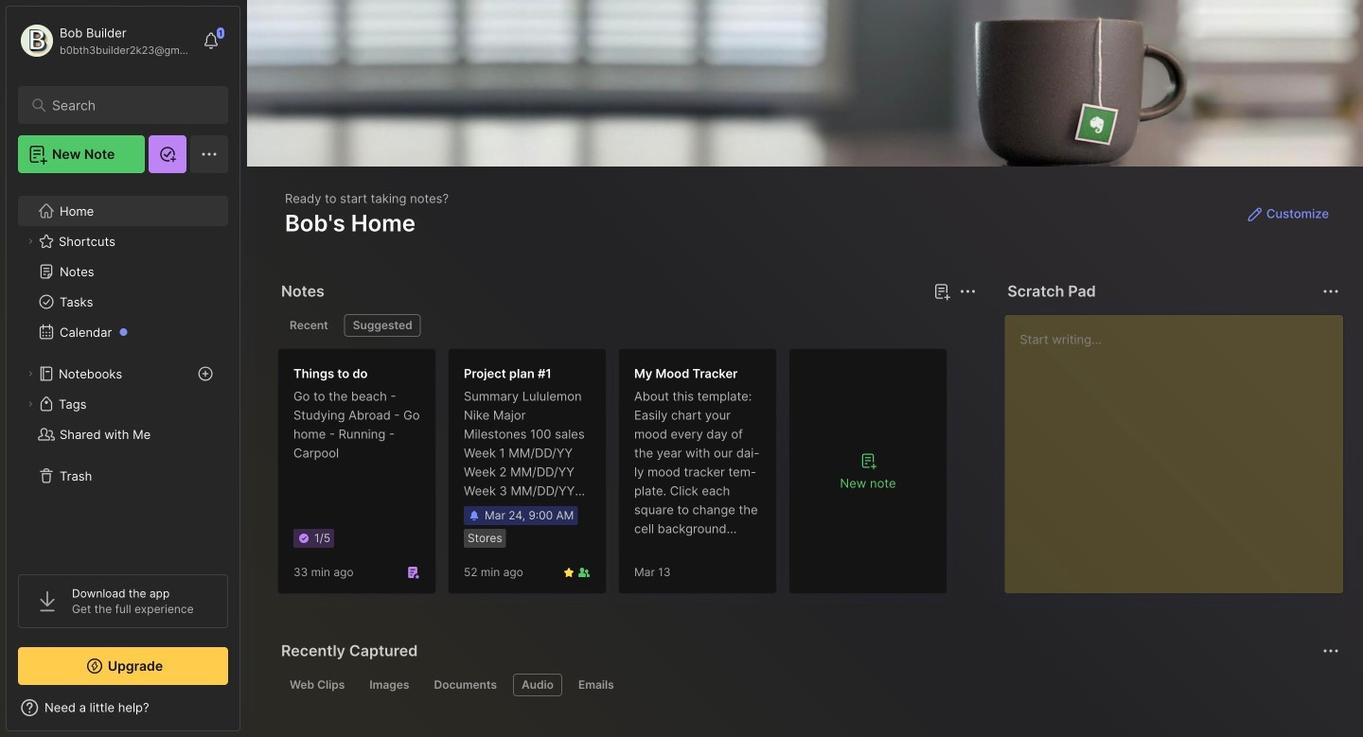 Task type: describe. For each thing, give the bounding box(es) containing it.
more actions image
[[1320, 280, 1342, 303]]

tree inside "main" element
[[7, 185, 239, 558]]

main element
[[0, 0, 246, 737]]

Search text field
[[52, 97, 203, 115]]

1 tab list from the top
[[281, 314, 973, 337]]

Account field
[[18, 22, 193, 60]]

WHAT'S NEW field
[[7, 693, 239, 723]]

2 tab list from the top
[[281, 674, 1337, 697]]

expand tags image
[[25, 399, 36, 410]]



Task type: vqa. For each thing, say whether or not it's contained in the screenshot.
first More actions Field from right
yes



Task type: locate. For each thing, give the bounding box(es) containing it.
expand notebooks image
[[25, 368, 36, 380]]

more actions image
[[956, 280, 979, 303]]

1 more actions field from the left
[[955, 278, 981, 305]]

Start writing… text field
[[1020, 315, 1342, 578]]

None search field
[[52, 94, 203, 116]]

More actions field
[[955, 278, 981, 305], [1318, 278, 1344, 305]]

tab
[[281, 314, 337, 337], [344, 314, 421, 337], [281, 674, 353, 697], [361, 674, 418, 697], [426, 674, 505, 697], [513, 674, 562, 697], [570, 674, 623, 697]]

none search field inside "main" element
[[52, 94, 203, 116]]

2 more actions field from the left
[[1318, 278, 1344, 305]]

1 horizontal spatial more actions field
[[1318, 278, 1344, 305]]

row group
[[277, 348, 959, 606]]

0 horizontal spatial more actions field
[[955, 278, 981, 305]]

tab list
[[281, 314, 973, 337], [281, 674, 1337, 697]]

click to collapse image
[[239, 702, 253, 725]]

tree
[[7, 185, 239, 558]]

1 vertical spatial tab list
[[281, 674, 1337, 697]]

0 vertical spatial tab list
[[281, 314, 973, 337]]



